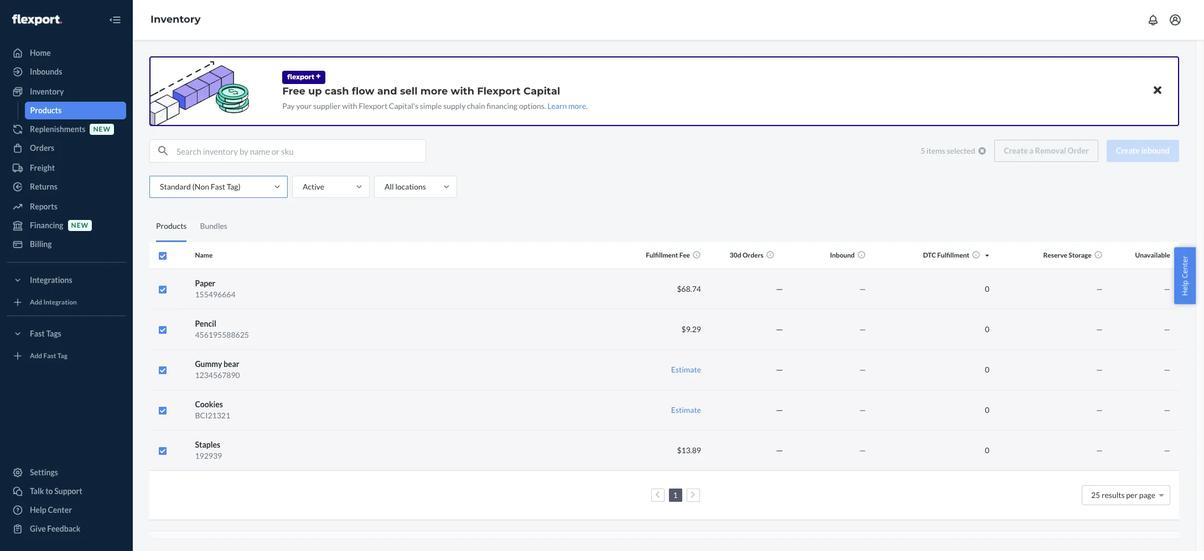 Task type: describe. For each thing, give the bounding box(es) containing it.
$68.74
[[677, 284, 701, 294]]

bear
[[224, 360, 239, 369]]

create inbound
[[1116, 146, 1170, 156]]

1 vertical spatial help
[[30, 506, 46, 515]]

fast inside dropdown button
[[30, 329, 45, 339]]

192939
[[195, 451, 222, 461]]

gummy
[[195, 360, 222, 369]]

bci21321
[[195, 411, 230, 420]]

0 for $9.29
[[985, 325, 990, 334]]

integrations
[[30, 276, 72, 285]]

tag
[[57, 352, 67, 361]]

results
[[1102, 491, 1125, 500]]

pencil 456195588625
[[195, 319, 249, 340]]

2 vertical spatial fast
[[43, 352, 56, 361]]

capital's
[[389, 101, 419, 111]]

support
[[54, 487, 82, 497]]

fast tags
[[30, 329, 61, 339]]

chevron right image
[[691, 492, 696, 499]]

― for $68.74
[[776, 284, 784, 294]]

0 vertical spatial fast
[[211, 182, 225, 192]]

settings
[[30, 468, 58, 478]]

0 horizontal spatial orders
[[30, 143, 54, 153]]

reserve storage
[[1044, 251, 1092, 260]]

.
[[586, 101, 588, 111]]

items
[[927, 146, 946, 156]]

tags
[[46, 329, 61, 339]]

page
[[1140, 491, 1156, 500]]

check square image for gummy
[[158, 366, 167, 375]]

reports link
[[7, 198, 126, 216]]

integration
[[43, 299, 77, 307]]

new for financing
[[71, 222, 89, 230]]

products link
[[25, 102, 126, 120]]

new for replenishments
[[93, 125, 111, 134]]

2 fulfillment from the left
[[938, 251, 970, 260]]

staples
[[195, 440, 220, 450]]

dtc fulfillment
[[924, 251, 970, 260]]

gummy bear 1234567890
[[195, 360, 240, 380]]

talk
[[30, 487, 44, 497]]

0 vertical spatial inventory
[[151, 13, 201, 26]]

25 results per page
[[1092, 491, 1156, 500]]

standard
[[160, 182, 191, 192]]

estimate link for bci21321
[[671, 405, 701, 415]]

simple
[[420, 101, 442, 111]]

give feedback button
[[7, 521, 126, 539]]

Search inventory by name or sku text field
[[177, 140, 426, 162]]

3 0 from the top
[[985, 365, 990, 374]]

supply
[[444, 101, 466, 111]]

inbound
[[830, 251, 855, 260]]

financing
[[487, 101, 518, 111]]

5
[[921, 146, 926, 156]]

billing
[[30, 240, 52, 249]]

1 vertical spatial with
[[342, 101, 357, 111]]

freight link
[[7, 159, 126, 177]]

pencil
[[195, 319, 216, 329]]

learn
[[548, 101, 567, 111]]

returns link
[[7, 178, 126, 196]]

orders link
[[7, 139, 126, 157]]

name
[[195, 251, 213, 260]]

30d orders
[[730, 251, 764, 260]]

1 vertical spatial help center
[[30, 506, 72, 515]]

inbound
[[1142, 146, 1170, 156]]

flow
[[352, 85, 375, 97]]

help inside button
[[1180, 280, 1190, 296]]

0 for $68.74
[[985, 284, 990, 294]]

freight
[[30, 163, 55, 173]]

unavailable
[[1136, 251, 1171, 260]]

sell
[[400, 85, 418, 97]]

4 ― from the top
[[776, 405, 784, 415]]

cookies
[[195, 400, 223, 409]]

settings link
[[7, 464, 126, 482]]

1 horizontal spatial flexport
[[477, 85, 521, 97]]

create inbound button
[[1107, 140, 1180, 162]]

open account menu image
[[1169, 13, 1182, 27]]

add for add integration
[[30, 299, 42, 307]]

chain
[[467, 101, 485, 111]]

4 0 from the top
[[985, 405, 990, 415]]

inbounds link
[[7, 63, 126, 81]]

1 check square image from the top
[[158, 252, 167, 261]]

tag)
[[227, 182, 241, 192]]

options.
[[519, 101, 546, 111]]

talk to support button
[[7, 483, 126, 501]]

free up cash flow and sell more with flexport capital pay your supplier with flexport capital's simple supply chain financing options. learn more .
[[282, 85, 588, 111]]

1 fulfillment from the left
[[646, 251, 678, 260]]

1 horizontal spatial more
[[569, 101, 586, 111]]

center inside button
[[1180, 256, 1190, 279]]

products inside the products link
[[30, 106, 61, 115]]

paper 155496664
[[195, 279, 236, 299]]

1 horizontal spatial orders
[[743, 251, 764, 260]]

$9.29
[[682, 325, 701, 334]]

check square image for 192939
[[158, 447, 167, 456]]

integrations button
[[7, 272, 126, 290]]

bundles
[[200, 221, 227, 231]]

$13.89
[[677, 446, 701, 455]]

close navigation image
[[108, 13, 122, 27]]

fulfillment fee
[[646, 251, 690, 260]]

0 horizontal spatial more
[[421, 85, 448, 97]]



Task type: locate. For each thing, give the bounding box(es) containing it.
0 vertical spatial help
[[1180, 280, 1190, 296]]

and
[[377, 85, 397, 97]]

your
[[296, 101, 312, 111]]

456195588625
[[195, 330, 249, 340]]

estimate for bci21321
[[671, 405, 701, 415]]

estimate link up $13.89
[[671, 405, 701, 415]]

0 vertical spatial with
[[451, 85, 474, 97]]

0 horizontal spatial help center
[[30, 506, 72, 515]]

check square image left "name"
[[158, 252, 167, 261]]

0 vertical spatial center
[[1180, 256, 1190, 279]]

check square image for 456195588625
[[158, 326, 167, 335]]

1 vertical spatial check square image
[[158, 326, 167, 335]]

new
[[93, 125, 111, 134], [71, 222, 89, 230]]

check square image
[[158, 286, 167, 294], [158, 326, 167, 335], [158, 447, 167, 456]]

0 horizontal spatial new
[[71, 222, 89, 230]]

1 estimate link from the top
[[671, 365, 701, 374]]

1234567890
[[195, 371, 240, 380]]

1 horizontal spatial help
[[1180, 280, 1190, 296]]

products down standard
[[156, 221, 187, 231]]

dtc
[[924, 251, 936, 260]]

1 horizontal spatial center
[[1180, 256, 1190, 279]]

0 vertical spatial inventory link
[[151, 13, 201, 26]]

check square image left pencil
[[158, 326, 167, 335]]

5 ― from the top
[[776, 446, 784, 455]]

155496664
[[195, 290, 236, 299]]

to
[[45, 487, 53, 497]]

center down talk to support
[[48, 506, 72, 515]]

1 horizontal spatial products
[[156, 221, 187, 231]]

1 vertical spatial more
[[569, 101, 586, 111]]

0 horizontal spatial with
[[342, 101, 357, 111]]

paper
[[195, 279, 216, 288]]

0 horizontal spatial center
[[48, 506, 72, 515]]

25
[[1092, 491, 1101, 500]]

returns
[[30, 182, 57, 192]]

0 vertical spatial add
[[30, 299, 42, 307]]

add fast tag link
[[7, 348, 126, 365]]

1 link
[[671, 491, 680, 500]]

cash
[[325, 85, 349, 97]]

0 vertical spatial estimate
[[671, 365, 701, 374]]

learn more link
[[548, 101, 586, 111]]

talk to support
[[30, 487, 82, 497]]

fee
[[680, 251, 690, 260]]

open notifications image
[[1147, 13, 1160, 27]]

1 0 from the top
[[985, 284, 990, 294]]

3 check square image from the top
[[158, 407, 167, 416]]

0 for $13.89
[[985, 446, 990, 455]]

close image
[[1154, 84, 1162, 97]]

check square image left the gummy
[[158, 366, 167, 375]]

1 vertical spatial fast
[[30, 329, 45, 339]]

inventory link
[[151, 13, 201, 26], [7, 83, 126, 101]]

2 check square image from the top
[[158, 366, 167, 375]]

0 horizontal spatial products
[[30, 106, 61, 115]]

help center
[[1180, 256, 1190, 296], [30, 506, 72, 515]]

all
[[385, 182, 394, 192]]

0 horizontal spatial inventory
[[30, 87, 64, 96]]

0 vertical spatial help center
[[1180, 256, 1190, 296]]

chevron left image
[[655, 492, 660, 499]]

selected
[[947, 146, 976, 156]]

more
[[421, 85, 448, 97], [569, 101, 586, 111]]

reports
[[30, 202, 57, 211]]

1 vertical spatial estimate link
[[671, 405, 701, 415]]

home
[[30, 48, 51, 58]]

estimate link down $9.29
[[671, 365, 701, 374]]

1 vertical spatial new
[[71, 222, 89, 230]]

30d
[[730, 251, 742, 260]]

1 horizontal spatial help center
[[1180, 256, 1190, 296]]

1 vertical spatial inventory
[[30, 87, 64, 96]]

0 vertical spatial products
[[30, 106, 61, 115]]

fast left tag)
[[211, 182, 225, 192]]

fast left 'tag'
[[43, 352, 56, 361]]

fulfillment
[[646, 251, 678, 260], [938, 251, 970, 260]]

fulfillment right dtc
[[938, 251, 970, 260]]

fast left tags on the bottom left
[[30, 329, 45, 339]]

1
[[673, 491, 678, 500]]

staples 192939
[[195, 440, 222, 461]]

add
[[30, 299, 42, 307], [30, 352, 42, 361]]

help center link
[[7, 502, 126, 520]]

orders
[[30, 143, 54, 153], [743, 251, 764, 260]]

estimate
[[671, 365, 701, 374], [671, 405, 701, 415]]

cookies bci21321
[[195, 400, 230, 420]]

0 vertical spatial orders
[[30, 143, 54, 153]]

give feedback
[[30, 525, 80, 534]]

all locations
[[385, 182, 426, 192]]

1 vertical spatial inventory link
[[7, 83, 126, 101]]

check square image for cookies
[[158, 407, 167, 416]]

check square image left 'staples'
[[158, 447, 167, 456]]

per
[[1127, 491, 1138, 500]]

check square image left the cookies
[[158, 407, 167, 416]]

estimate up $13.89
[[671, 405, 701, 415]]

1 vertical spatial add
[[30, 352, 42, 361]]

billing link
[[7, 236, 126, 254]]

2 vertical spatial check square image
[[158, 447, 167, 456]]

0 vertical spatial check square image
[[158, 252, 167, 261]]

1 vertical spatial products
[[156, 221, 187, 231]]

give
[[30, 525, 46, 534]]

2 check square image from the top
[[158, 326, 167, 335]]

0 horizontal spatial inventory link
[[7, 83, 126, 101]]

3 check square image from the top
[[158, 447, 167, 456]]

― for $9.29
[[776, 325, 784, 334]]

add integration
[[30, 299, 77, 307]]

with
[[451, 85, 474, 97], [342, 101, 357, 111]]

orders up freight at the left of page
[[30, 143, 54, 153]]

1 horizontal spatial inventory
[[151, 13, 201, 26]]

1 check square image from the top
[[158, 286, 167, 294]]

help
[[1180, 280, 1190, 296], [30, 506, 46, 515]]

1 vertical spatial estimate
[[671, 405, 701, 415]]

check square image left paper
[[158, 286, 167, 294]]

help center right unavailable
[[1180, 256, 1190, 296]]

estimate link for 1234567890
[[671, 365, 701, 374]]

flexport up financing
[[477, 85, 521, 97]]

0 horizontal spatial help
[[30, 506, 46, 515]]

2 0 from the top
[[985, 325, 990, 334]]

create
[[1116, 146, 1140, 156]]

active
[[303, 182, 324, 192]]

1 horizontal spatial fulfillment
[[938, 251, 970, 260]]

1 vertical spatial check square image
[[158, 366, 167, 375]]

orders right 30d
[[743, 251, 764, 260]]

fast tags button
[[7, 325, 126, 343]]

with down cash
[[342, 101, 357, 111]]

estimate for 1234567890
[[671, 365, 701, 374]]

inbounds
[[30, 67, 62, 76]]

capital
[[524, 85, 560, 97]]

up
[[308, 85, 322, 97]]

1 vertical spatial orders
[[743, 251, 764, 260]]

0 vertical spatial flexport
[[477, 85, 521, 97]]

products up replenishments
[[30, 106, 61, 115]]

storage
[[1069, 251, 1092, 260]]

locations
[[395, 182, 426, 192]]

0 vertical spatial new
[[93, 125, 111, 134]]

3 ― from the top
[[776, 365, 784, 374]]

center right unavailable
[[1180, 256, 1190, 279]]

1 horizontal spatial inventory link
[[151, 13, 201, 26]]

with up supply
[[451, 85, 474, 97]]

5 items selected
[[921, 146, 976, 156]]

add left integration
[[30, 299, 42, 307]]

2 vertical spatial check square image
[[158, 407, 167, 416]]

flexport logo image
[[12, 14, 62, 25]]

1 estimate from the top
[[671, 365, 701, 374]]

estimate down $9.29
[[671, 365, 701, 374]]

help center button
[[1175, 248, 1196, 304]]

add for add fast tag
[[30, 352, 42, 361]]

0 horizontal spatial flexport
[[359, 101, 388, 111]]

home link
[[7, 44, 126, 62]]

new down the products link
[[93, 125, 111, 134]]

0 vertical spatial estimate link
[[671, 365, 701, 374]]

― for $13.89
[[776, 446, 784, 455]]

2 ― from the top
[[776, 325, 784, 334]]

times circle image
[[979, 147, 987, 155]]

more up simple
[[421, 85, 448, 97]]

supplier
[[313, 101, 341, 111]]

0 vertical spatial more
[[421, 85, 448, 97]]

2 estimate from the top
[[671, 405, 701, 415]]

flexport down flow
[[359, 101, 388, 111]]

financing
[[30, 221, 63, 230]]

1 vertical spatial center
[[48, 506, 72, 515]]

25 results per page option
[[1092, 491, 1156, 500]]

feedback
[[47, 525, 80, 534]]

1 horizontal spatial new
[[93, 125, 111, 134]]

check square image for 155496664
[[158, 286, 167, 294]]

more right learn
[[569, 101, 586, 111]]

0
[[985, 284, 990, 294], [985, 325, 990, 334], [985, 365, 990, 374], [985, 405, 990, 415], [985, 446, 990, 455]]

1 add from the top
[[30, 299, 42, 307]]

fulfillment left fee at right top
[[646, 251, 678, 260]]

5 0 from the top
[[985, 446, 990, 455]]

0 vertical spatial check square image
[[158, 286, 167, 294]]

1 ― from the top
[[776, 284, 784, 294]]

new down reports link
[[71, 222, 89, 230]]

standard (non fast tag)
[[160, 182, 241, 192]]

2 add from the top
[[30, 352, 42, 361]]

0 horizontal spatial fulfillment
[[646, 251, 678, 260]]

2 estimate link from the top
[[671, 405, 701, 415]]

reserve
[[1044, 251, 1068, 260]]

help center down to
[[30, 506, 72, 515]]

1 vertical spatial flexport
[[359, 101, 388, 111]]

1 horizontal spatial with
[[451, 85, 474, 97]]

center
[[1180, 256, 1190, 279], [48, 506, 72, 515]]

estimate link
[[671, 365, 701, 374], [671, 405, 701, 415]]

add down the fast tags
[[30, 352, 42, 361]]

free
[[282, 85, 306, 97]]

help center inside button
[[1180, 256, 1190, 296]]

check square image
[[158, 252, 167, 261], [158, 366, 167, 375], [158, 407, 167, 416]]



Task type: vqa. For each thing, say whether or not it's contained in the screenshot.


